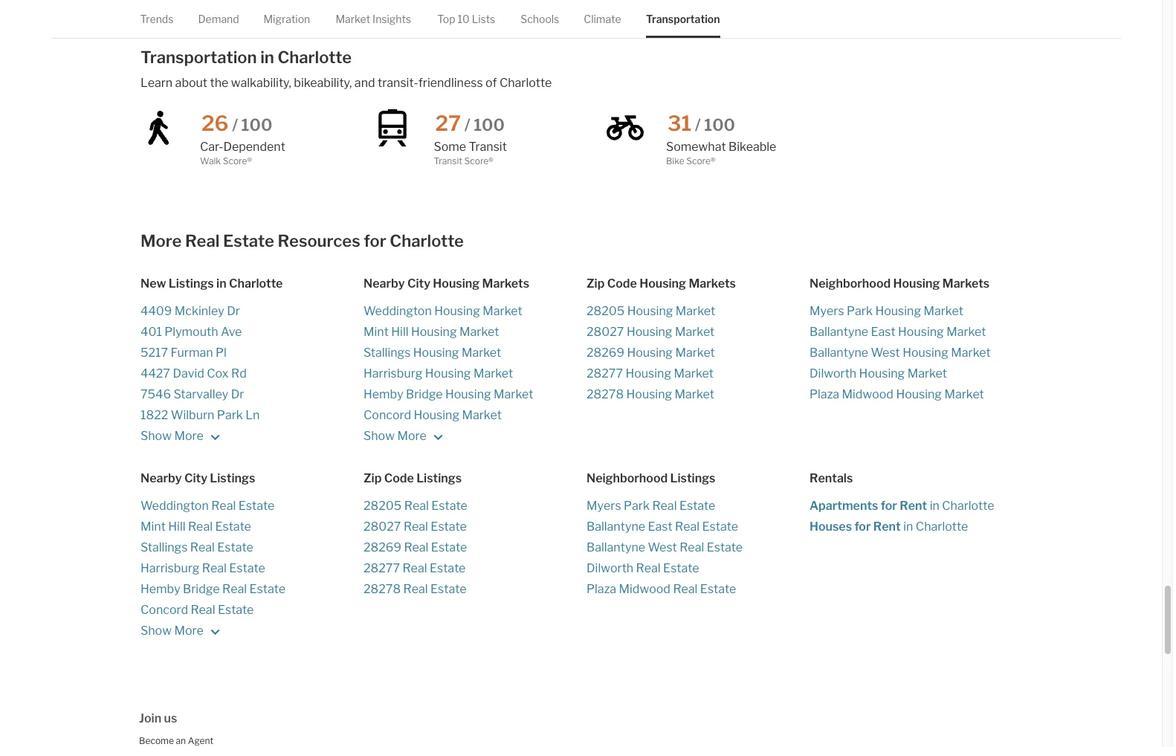 Task type: describe. For each thing, give the bounding box(es) containing it.
bike
[[666, 155, 685, 167]]

east for real
[[648, 520, 673, 534]]

apartments for rent in charlotte houses for rent in charlotte
[[810, 499, 995, 534]]

market insights
[[336, 13, 412, 25]]

market up mint hill housing market link
[[483, 304, 523, 319]]

lists
[[472, 13, 496, 25]]

market down 28205 housing market 'link' in the top of the page
[[675, 325, 715, 339]]

ballantyne east real estate link
[[587, 517, 810, 538]]

concord housing market link
[[364, 406, 587, 426]]

transit-
[[378, 76, 418, 90]]

26
[[202, 111, 229, 136]]

rentals
[[810, 472, 853, 486]]

agent
[[188, 736, 214, 747]]

® for 26
[[247, 155, 252, 167]]

estate down ballantyne west real estate 'link'
[[663, 562, 700, 576]]

listings up weddington real estate link
[[210, 472, 255, 486]]

weddington real estate mint hill real estate stallings real estate harrisburg real estate hemby bridge real estate concord real estate
[[141, 499, 286, 617]]

west for real
[[648, 541, 677, 555]]

ave
[[221, 325, 242, 339]]

market left insights
[[336, 13, 371, 25]]

7546
[[141, 388, 171, 402]]

become an agent button
[[139, 736, 214, 747]]

28205 for 28205 housing market 28027 housing market 28269 housing market 28277 housing market 28278 housing market
[[587, 304, 625, 319]]

and
[[355, 76, 375, 90]]

some
[[434, 140, 466, 154]]

walk
[[200, 155, 221, 167]]

neighborhood housing markets
[[810, 277, 990, 291]]

join us
[[139, 712, 177, 726]]

markets for 28205 housing market
[[689, 277, 736, 291]]

28205 housing market link
[[587, 301, 810, 322]]

climate
[[584, 13, 622, 25]]

score for 31
[[687, 155, 711, 167]]

4427
[[141, 367, 170, 381]]

401
[[141, 325, 162, 339]]

apartments
[[810, 499, 879, 513]]

become an agent
[[139, 736, 214, 747]]

weddington housing market link
[[364, 301, 587, 322]]

starvalley
[[174, 388, 229, 402]]

28278 for 28205 real estate 28027 real estate 28269 real estate 28277 real estate 28278 real estate
[[364, 583, 401, 597]]

m for housing
[[397, 429, 408, 443]]

31
[[668, 111, 692, 136]]

market down dilworth housing market link
[[945, 388, 985, 402]]

markets inside heading
[[943, 277, 990, 291]]

show for weddington real estate mint hill real estate stallings real estate harrisburg real estate hemby bridge real estate concord real estate
[[141, 624, 172, 638]]

dilworth housing market link
[[810, 364, 1033, 385]]

listings up myers park real estate link
[[670, 472, 716, 486]]

100 for 31
[[705, 115, 736, 135]]

ore for real
[[185, 624, 204, 638]]

migration link
[[264, 0, 311, 38]]

plaza for plaza midwood real estate
[[587, 583, 617, 597]]

join
[[139, 712, 162, 726]]

plaza midwood real estate link
[[587, 580, 810, 600]]

5217
[[141, 346, 168, 360]]

ballantyne west housing market link
[[810, 343, 1033, 364]]

28277 for 28277 housing market
[[587, 367, 623, 381]]

zip code housing markets
[[587, 277, 736, 291]]

learn
[[141, 76, 173, 90]]

rentals heading
[[810, 471, 1033, 487]]

car-
[[200, 140, 223, 154]]

28027 real estate link
[[364, 517, 587, 538]]

climate link
[[584, 0, 622, 38]]

100 for 27
[[474, 115, 505, 135]]

market down hemby bridge housing market link
[[462, 408, 502, 423]]

estate down ballantyne east real estate link
[[707, 541, 743, 555]]

market down weddington housing market 'link'
[[460, 325, 499, 339]]

estate up ballantyne east real estate link
[[680, 499, 716, 513]]

26 / 100
[[202, 111, 272, 136]]

10
[[458, 13, 470, 25]]

markets for weddington housing market
[[482, 277, 530, 291]]

1 vertical spatial rent
[[874, 520, 901, 534]]

stallings for stallings real estate
[[141, 541, 188, 555]]

28205 real estate 28027 real estate 28269 real estate 28277 real estate 28278 real estate
[[364, 499, 468, 597]]

rd
[[231, 367, 247, 381]]

show for 4409 mckinley dr 401 plymouth ave 5217 furman pl 4427 david cox rd 7546 starvalley dr 1822 wilburn park ln
[[141, 429, 172, 443]]

charlotte inside new listings in charlotte heading
[[229, 277, 283, 291]]

some transit transit score ®
[[434, 140, 507, 167]]

market down harrisburg housing market link
[[494, 388, 534, 402]]

hemby for hemby bridge housing market
[[364, 388, 404, 402]]

2 vertical spatial for
[[855, 520, 871, 534]]

trends link
[[141, 0, 174, 38]]

28278 real estate link
[[364, 580, 587, 600]]

estate down stallings real estate link
[[229, 562, 265, 576]]

code for housing
[[607, 277, 637, 291]]

estate down 28269 real estate link
[[430, 562, 466, 576]]

the
[[210, 76, 229, 90]]

stallings for stallings housing market
[[364, 346, 411, 360]]

28027 for 28027 real estate
[[364, 520, 401, 534]]

4427 david cox rd link
[[141, 364, 364, 385]]

0 vertical spatial for
[[364, 231, 387, 251]]

0 vertical spatial dr
[[227, 304, 240, 319]]

28269 for 28269 housing market
[[587, 346, 625, 360]]

schools
[[521, 13, 560, 25]]

estate up 28027 real estate link
[[432, 499, 468, 513]]

transportation for transportation in charlotte
[[141, 48, 257, 67]]

31 / 100
[[668, 111, 736, 136]]

market down 28269 housing market link
[[674, 367, 714, 381]]

top 10 lists
[[438, 13, 496, 25]]

estate down weddington real estate link
[[215, 520, 251, 534]]

neighborhood listings
[[587, 472, 716, 486]]

market down mint hill housing market link
[[462, 346, 501, 360]]

more real estate resources for charlotte
[[141, 231, 464, 251]]

new listings in charlotte
[[141, 277, 283, 291]]

show m ore for real
[[141, 624, 206, 638]]

new
[[141, 277, 166, 291]]

score for 26
[[223, 155, 247, 167]]

dependent
[[223, 140, 286, 154]]

housing inside heading
[[640, 277, 687, 291]]

transportation in charlotte
[[141, 48, 352, 67]]

mint hill real estate link
[[141, 517, 364, 538]]

market down 28277 housing market link
[[675, 388, 715, 402]]

28269 housing market link
[[587, 343, 810, 364]]

/ for 31
[[695, 115, 701, 135]]

5217 furman pl link
[[141, 343, 364, 364]]

market insights link
[[336, 0, 412, 38]]

midwood for housing
[[842, 388, 894, 402]]

top
[[438, 13, 456, 25]]

market up 28027 housing market link
[[676, 304, 716, 319]]

28277 for 28277 real estate
[[364, 562, 400, 576]]

0 vertical spatial rent
[[900, 499, 928, 513]]

new listings in charlotte heading
[[141, 276, 364, 292]]

park inside 4409 mckinley dr 401 plymouth ave 5217 furman pl 4427 david cox rd 7546 starvalley dr 1822 wilburn park ln
[[217, 408, 243, 423]]

listings up 28205 real estate link
[[417, 472, 462, 486]]

2 horizontal spatial for
[[881, 499, 898, 513]]

nearby city housing markets heading
[[364, 276, 587, 292]]

insights
[[373, 13, 412, 25]]

market down ballantyne east housing market link
[[951, 346, 991, 360]]

estate down the harrisburg real estate link on the left of page
[[249, 583, 286, 597]]

28277 real estate link
[[364, 559, 587, 580]]

show for weddington housing market mint hill housing market stallings housing market harrisburg housing market hemby bridge housing market concord housing market
[[364, 429, 395, 443]]

demand link
[[199, 0, 240, 38]]

1822
[[141, 408, 168, 423]]

migration
[[264, 13, 311, 25]]

neighborhood for real
[[587, 472, 668, 486]]

plymouth
[[165, 325, 218, 339]]

mint hill housing market link
[[364, 322, 587, 343]]

bridge for real
[[183, 583, 220, 597]]

schools link
[[521, 0, 560, 38]]

top 10 lists link
[[438, 0, 496, 38]]

401 plymouth ave link
[[141, 322, 364, 343]]

bridge for housing
[[406, 388, 443, 402]]

furman
[[171, 346, 213, 360]]

weddington for real
[[141, 499, 209, 513]]

4409 mckinley dr 401 plymouth ave 5217 furman pl 4427 david cox rd 7546 starvalley dr 1822 wilburn park ln
[[141, 304, 260, 423]]

nearby for nearby city listings
[[141, 472, 182, 486]]

7546 starvalley dr link
[[141, 385, 364, 406]]

28269 real estate link
[[364, 538, 587, 559]]

dilworth for dilworth housing market
[[810, 367, 857, 381]]

zip code listings
[[364, 472, 462, 486]]

stallings housing market link
[[364, 343, 587, 364]]

market down stallings housing market link
[[474, 367, 513, 381]]

28269 for 28269 real estate
[[364, 541, 402, 555]]

zip code housing markets heading
[[587, 276, 810, 292]]



Task type: vqa. For each thing, say whether or not it's contained in the screenshot.


Task type: locate. For each thing, give the bounding box(es) containing it.
1 vertical spatial harrisburg
[[141, 562, 200, 576]]

0 horizontal spatial zip
[[364, 472, 382, 486]]

1 100 from the left
[[241, 115, 272, 135]]

east down myers park real estate link
[[648, 520, 673, 534]]

estate down dilworth real estate "link"
[[700, 583, 737, 597]]

1 horizontal spatial score
[[464, 155, 489, 167]]

® inside car-dependent walk score ®
[[247, 155, 252, 167]]

dilworth for dilworth real estate
[[587, 562, 634, 576]]

hill for real
[[168, 520, 186, 534]]

plaza for plaza midwood housing market
[[810, 388, 840, 402]]

0 vertical spatial code
[[607, 277, 637, 291]]

dr up ave
[[227, 304, 240, 319]]

100
[[241, 115, 272, 135], [474, 115, 505, 135], [705, 115, 736, 135]]

/ inside 27 / 100
[[465, 115, 470, 135]]

1 vertical spatial dr
[[231, 388, 244, 402]]

100 inside 26 / 100
[[241, 115, 272, 135]]

listings up mckinley
[[169, 277, 214, 291]]

west down ballantyne east housing market link
[[871, 346, 900, 360]]

28205 housing market 28027 housing market 28269 housing market 28277 housing market 28278 housing market
[[587, 304, 716, 402]]

show
[[141, 429, 172, 443], [364, 429, 395, 443], [141, 624, 172, 638]]

ore up zip code listings
[[408, 429, 427, 443]]

1 horizontal spatial neighborhood
[[810, 277, 891, 291]]

dilworth real estate link
[[587, 559, 810, 580]]

0 vertical spatial bridge
[[406, 388, 443, 402]]

0 vertical spatial east
[[871, 325, 896, 339]]

estate up new listings in charlotte heading
[[223, 231, 274, 251]]

1 vertical spatial mint
[[141, 520, 166, 534]]

m
[[174, 429, 185, 443], [397, 429, 408, 443], [174, 624, 185, 638]]

for down apartments
[[855, 520, 871, 534]]

harrisburg inside weddington housing market mint hill housing market stallings housing market harrisburg housing market hemby bridge housing market concord housing market
[[364, 367, 423, 381]]

® down 27 / 100
[[489, 155, 494, 167]]

28277
[[587, 367, 623, 381], [364, 562, 400, 576]]

1 horizontal spatial plaza
[[810, 388, 840, 402]]

ore down concord real estate link
[[185, 624, 204, 638]]

1 horizontal spatial mint
[[364, 325, 389, 339]]

dilworth
[[810, 367, 857, 381], [587, 562, 634, 576]]

west for housing
[[871, 346, 900, 360]]

1 vertical spatial bridge
[[183, 583, 220, 597]]

0 horizontal spatial 28027
[[364, 520, 401, 534]]

100 up dependent
[[241, 115, 272, 135]]

west inside myers park housing market ballantyne east housing market ballantyne west housing market dilworth housing market plaza midwood housing market
[[871, 346, 900, 360]]

0 horizontal spatial midwood
[[619, 583, 671, 597]]

1 vertical spatial 28205
[[364, 499, 402, 513]]

/ inside 26 / 100
[[232, 115, 238, 135]]

west down ballantyne east real estate link
[[648, 541, 677, 555]]

concord for weddington real estate mint hill real estate stallings real estate harrisburg real estate hemby bridge real estate concord real estate
[[141, 603, 188, 617]]

1 horizontal spatial code
[[607, 277, 637, 291]]

park left ln
[[217, 408, 243, 423]]

1 horizontal spatial hemby
[[364, 388, 404, 402]]

2 horizontal spatial ®
[[711, 155, 716, 167]]

in inside heading
[[216, 277, 227, 291]]

28205 real estate link
[[364, 496, 587, 517]]

1 horizontal spatial city
[[407, 277, 431, 291]]

midwood for real
[[619, 583, 671, 597]]

hemby inside weddington housing market mint hill housing market stallings housing market harrisburg housing market hemby bridge housing market concord housing market
[[364, 388, 404, 402]]

0 vertical spatial concord
[[364, 408, 411, 423]]

/ for 27
[[465, 115, 470, 135]]

myers park real estate link
[[587, 496, 810, 517]]

1 vertical spatial 28278
[[364, 583, 401, 597]]

0 horizontal spatial neighborhood
[[587, 472, 668, 486]]

midwood down dilworth real estate "link"
[[619, 583, 671, 597]]

1 horizontal spatial ®
[[489, 155, 494, 167]]

mint inside weddington real estate mint hill real estate stallings real estate harrisburg real estate hemby bridge real estate concord real estate
[[141, 520, 166, 534]]

markets inside heading
[[689, 277, 736, 291]]

ballantyne east housing market link
[[810, 322, 1033, 343]]

rent
[[900, 499, 928, 513], [874, 520, 901, 534]]

0 horizontal spatial hemby
[[141, 583, 180, 597]]

0 vertical spatial city
[[407, 277, 431, 291]]

neighborhood listings heading
[[587, 471, 810, 487]]

2 horizontal spatial score
[[687, 155, 711, 167]]

® for 27
[[489, 155, 494, 167]]

0 horizontal spatial 28205
[[364, 499, 402, 513]]

transit
[[469, 140, 507, 154], [434, 155, 463, 167]]

east for housing
[[871, 325, 896, 339]]

bridge down harrisburg housing market link
[[406, 388, 443, 402]]

park for neighborhood housing markets
[[847, 304, 873, 319]]

0 vertical spatial 28205
[[587, 304, 625, 319]]

code
[[607, 277, 637, 291], [384, 472, 414, 486]]

score down some
[[464, 155, 489, 167]]

code for listings
[[384, 472, 414, 486]]

0 vertical spatial weddington
[[364, 304, 432, 319]]

nearby city housing markets
[[364, 277, 530, 291]]

1 vertical spatial weddington
[[141, 499, 209, 513]]

estate down mint hill real estate link
[[217, 541, 253, 555]]

1 horizontal spatial transportation
[[647, 13, 721, 25]]

of
[[486, 76, 497, 90]]

28269 inside the '28205 real estate 28027 real estate 28269 real estate 28277 real estate 28278 real estate'
[[364, 541, 402, 555]]

1 markets from the left
[[482, 277, 530, 291]]

transit down some
[[434, 155, 463, 167]]

1 ® from the left
[[247, 155, 252, 167]]

1 vertical spatial transit
[[434, 155, 463, 167]]

friendliness
[[418, 76, 483, 90]]

hill inside weddington housing market mint hill housing market stallings housing market harrisburg housing market hemby bridge housing market concord housing market
[[391, 325, 409, 339]]

city for housing
[[407, 277, 431, 291]]

2 horizontal spatial /
[[695, 115, 701, 135]]

east inside myers park housing market ballantyne east housing market ballantyne west housing market dilworth housing market plaza midwood housing market
[[871, 325, 896, 339]]

1 horizontal spatial 100
[[474, 115, 505, 135]]

concord inside weddington real estate mint hill real estate stallings real estate harrisburg real estate hemby bridge real estate concord real estate
[[141, 603, 188, 617]]

stallings inside weddington real estate mint hill real estate stallings real estate harrisburg real estate hemby bridge real estate concord real estate
[[141, 541, 188, 555]]

plaza inside myers park real estate ballantyne east real estate ballantyne west real estate dilworth real estate plaza midwood real estate
[[587, 583, 617, 597]]

® inside somewhat bikeable bike score ®
[[711, 155, 716, 167]]

0 vertical spatial 28277
[[587, 367, 623, 381]]

city up weddington real estate link
[[184, 472, 208, 486]]

® down somewhat
[[711, 155, 716, 167]]

0 vertical spatial 28269
[[587, 346, 625, 360]]

bridge inside weddington housing market mint hill housing market stallings housing market harrisburg housing market hemby bridge housing market concord housing market
[[406, 388, 443, 402]]

ore for park
[[185, 429, 204, 443]]

zip for zip code housing markets
[[587, 277, 605, 291]]

1 vertical spatial stallings
[[141, 541, 188, 555]]

ore for housing
[[408, 429, 427, 443]]

28205 inside the '28205 real estate 28027 real estate 28269 real estate 28277 real estate 28278 real estate'
[[364, 499, 402, 513]]

weddington real estate link
[[141, 496, 364, 517]]

ore down wilburn
[[185, 429, 204, 443]]

estate up mint hill real estate link
[[239, 499, 275, 513]]

concord for weddington housing market mint hill housing market stallings housing market harrisburg housing market hemby bridge housing market concord housing market
[[364, 408, 411, 423]]

1 horizontal spatial hill
[[391, 325, 409, 339]]

nearby city listings
[[141, 472, 255, 486]]

park for neighborhood listings
[[624, 499, 650, 513]]

0 horizontal spatial 100
[[241, 115, 272, 135]]

1 horizontal spatial park
[[624, 499, 650, 513]]

weddington inside weddington housing market mint hill housing market stallings housing market harrisburg housing market hemby bridge housing market concord housing market
[[364, 304, 432, 319]]

park
[[847, 304, 873, 319], [217, 408, 243, 423], [624, 499, 650, 513]]

concord inside weddington housing market mint hill housing market stallings housing market harrisburg housing market hemby bridge housing market concord housing market
[[364, 408, 411, 423]]

park down 'neighborhood housing markets'
[[847, 304, 873, 319]]

2 ® from the left
[[489, 155, 494, 167]]

0 vertical spatial mint
[[364, 325, 389, 339]]

28205 for 28205 real estate 28027 real estate 28269 real estate 28277 real estate 28278 real estate
[[364, 499, 402, 513]]

m for park
[[174, 429, 185, 443]]

estate down 28277 real estate link
[[431, 583, 467, 597]]

3 ® from the left
[[711, 155, 716, 167]]

2 horizontal spatial markets
[[943, 277, 990, 291]]

® inside some transit transit score ®
[[489, 155, 494, 167]]

dilworth inside myers park housing market ballantyne east housing market ballantyne west housing market dilworth housing market plaza midwood housing market
[[810, 367, 857, 381]]

transportation for transportation
[[647, 13, 721, 25]]

rent down rentals heading
[[900, 499, 928, 513]]

bikeability,
[[294, 76, 352, 90]]

0 horizontal spatial mint
[[141, 520, 166, 534]]

nearby
[[364, 277, 405, 291], [141, 472, 182, 486]]

0 vertical spatial 28027
[[587, 325, 624, 339]]

0 vertical spatial myers
[[810, 304, 845, 319]]

0 vertical spatial west
[[871, 346, 900, 360]]

market down 28027 housing market link
[[676, 346, 715, 360]]

zip inside zip code listings heading
[[364, 472, 382, 486]]

0 horizontal spatial /
[[232, 115, 238, 135]]

0 horizontal spatial park
[[217, 408, 243, 423]]

0 horizontal spatial code
[[384, 472, 414, 486]]

1 vertical spatial hill
[[168, 520, 186, 534]]

100 inside 31 / 100
[[705, 115, 736, 135]]

hemby for hemby bridge real estate
[[141, 583, 180, 597]]

/ right "27" on the top of page
[[465, 115, 470, 135]]

28027 inside "28205 housing market 28027 housing market 28269 housing market 28277 housing market 28278 housing market"
[[587, 325, 624, 339]]

0 vertical spatial plaza
[[810, 388, 840, 402]]

midwood
[[842, 388, 894, 402], [619, 583, 671, 597]]

estate down myers park real estate link
[[702, 520, 739, 534]]

city up weddington housing market 'link'
[[407, 277, 431, 291]]

28205 inside "28205 housing market 28027 housing market 28269 housing market 28277 housing market 28278 housing market"
[[587, 304, 625, 319]]

hill
[[391, 325, 409, 339], [168, 520, 186, 534]]

m for real
[[174, 624, 185, 638]]

weddington inside weddington real estate mint hill real estate stallings real estate harrisburg real estate hemby bridge real estate concord real estate
[[141, 499, 209, 513]]

28277 housing market link
[[587, 364, 810, 385]]

market down myers park housing market link
[[947, 325, 987, 339]]

an
[[176, 736, 186, 747]]

28205 down zip code listings
[[364, 499, 402, 513]]

/ inside 31 / 100
[[695, 115, 701, 135]]

weddington down nearby city listings
[[141, 499, 209, 513]]

estate
[[223, 231, 274, 251], [239, 499, 275, 513], [432, 499, 468, 513], [680, 499, 716, 513], [215, 520, 251, 534], [431, 520, 467, 534], [702, 520, 739, 534], [217, 541, 253, 555], [431, 541, 467, 555], [707, 541, 743, 555], [229, 562, 265, 576], [430, 562, 466, 576], [663, 562, 700, 576], [249, 583, 286, 597], [431, 583, 467, 597], [700, 583, 737, 597], [218, 603, 254, 617]]

3 markets from the left
[[943, 277, 990, 291]]

1 horizontal spatial markets
[[689, 277, 736, 291]]

markets up myers park housing market link
[[943, 277, 990, 291]]

east down myers park housing market link
[[871, 325, 896, 339]]

concord
[[364, 408, 411, 423], [141, 603, 188, 617]]

0 vertical spatial transportation
[[647, 13, 721, 25]]

real
[[185, 231, 220, 251], [211, 499, 236, 513], [404, 499, 429, 513], [653, 499, 677, 513], [188, 520, 213, 534], [404, 520, 428, 534], [675, 520, 700, 534], [190, 541, 215, 555], [404, 541, 429, 555], [680, 541, 704, 555], [202, 562, 227, 576], [403, 562, 427, 576], [636, 562, 661, 576], [222, 583, 247, 597], [404, 583, 428, 597], [673, 583, 698, 597], [191, 603, 215, 617]]

for right the resources
[[364, 231, 387, 251]]

28205 down zip code housing markets
[[587, 304, 625, 319]]

zip code listings heading
[[364, 471, 587, 487]]

code inside heading
[[607, 277, 637, 291]]

estate down 28027 real estate link
[[431, 541, 467, 555]]

midwood inside myers park real estate ballantyne east real estate ballantyne west real estate dilworth real estate plaza midwood real estate
[[619, 583, 671, 597]]

mckinley
[[175, 304, 224, 319]]

1822 wilburn park ln link
[[141, 406, 364, 426]]

0 horizontal spatial markets
[[482, 277, 530, 291]]

0 horizontal spatial bridge
[[183, 583, 220, 597]]

0 horizontal spatial for
[[364, 231, 387, 251]]

/ right 31
[[695, 115, 701, 135]]

weddington
[[364, 304, 432, 319], [141, 499, 209, 513]]

hill down nearby city listings
[[168, 520, 186, 534]]

stallings real estate link
[[141, 538, 364, 559]]

1 horizontal spatial /
[[465, 115, 470, 135]]

myers for myers park real estate ballantyne east real estate ballantyne west real estate dilworth real estate plaza midwood real estate
[[587, 499, 621, 513]]

28278 for 28205 housing market 28027 housing market 28269 housing market 28277 housing market 28278 housing market
[[587, 388, 624, 402]]

stallings
[[364, 346, 411, 360], [141, 541, 188, 555]]

pl
[[216, 346, 227, 360]]

bridge down the harrisburg real estate link on the left of page
[[183, 583, 220, 597]]

28278 inside the '28205 real estate 28027 real estate 28269 real estate 28277 real estate 28278 real estate'
[[364, 583, 401, 597]]

zip for zip code listings
[[364, 472, 382, 486]]

0 horizontal spatial east
[[648, 520, 673, 534]]

hill for housing
[[391, 325, 409, 339]]

score down somewhat
[[687, 155, 711, 167]]

mint for mint hill real estate
[[141, 520, 166, 534]]

1 vertical spatial nearby
[[141, 472, 182, 486]]

score for 27
[[464, 155, 489, 167]]

0 horizontal spatial transit
[[434, 155, 463, 167]]

bikeable
[[729, 140, 777, 154]]

estate down 28205 real estate link
[[431, 520, 467, 534]]

1 horizontal spatial for
[[855, 520, 871, 534]]

0 horizontal spatial plaza
[[587, 583, 617, 597]]

28277 inside the '28205 real estate 28027 real estate 28269 real estate 28277 real estate 28278 real estate'
[[364, 562, 400, 576]]

2 / from the left
[[465, 115, 470, 135]]

1 horizontal spatial 28277
[[587, 367, 623, 381]]

3 score from the left
[[687, 155, 711, 167]]

hemby
[[364, 388, 404, 402], [141, 583, 180, 597]]

midwood inside myers park housing market ballantyne east housing market ballantyne west housing market dilworth housing market plaza midwood housing market
[[842, 388, 894, 402]]

west
[[871, 346, 900, 360], [648, 541, 677, 555]]

28277 inside "28205 housing market 28027 housing market 28269 housing market 28277 housing market 28278 housing market"
[[587, 367, 623, 381]]

1 horizontal spatial 28205
[[587, 304, 625, 319]]

27
[[435, 111, 461, 136]]

bridge inside weddington real estate mint hill real estate stallings real estate harrisburg real estate hemby bridge real estate concord real estate
[[183, 583, 220, 597]]

dr
[[227, 304, 240, 319], [231, 388, 244, 402]]

1 score from the left
[[223, 155, 247, 167]]

1 horizontal spatial 28269
[[587, 346, 625, 360]]

myers inside myers park housing market ballantyne east housing market ballantyne west housing market dilworth housing market plaza midwood housing market
[[810, 304, 845, 319]]

28027
[[587, 325, 624, 339], [364, 520, 401, 534]]

east
[[871, 325, 896, 339], [648, 520, 673, 534]]

show m ore for park
[[141, 429, 206, 443]]

learn about the walkability, bikeability, and transit-friendliness of charlotte
[[141, 76, 552, 90]]

city inside the nearby city listings heading
[[184, 472, 208, 486]]

100 for 26
[[241, 115, 272, 135]]

2 100 from the left
[[474, 115, 505, 135]]

neighborhood
[[810, 277, 891, 291], [587, 472, 668, 486]]

estate down the "hemby bridge real estate" link
[[218, 603, 254, 617]]

show m ore for housing
[[364, 429, 429, 443]]

dilworth inside myers park real estate ballantyne east real estate ballantyne west real estate dilworth real estate plaza midwood real estate
[[587, 562, 634, 576]]

0 horizontal spatial transportation
[[141, 48, 257, 67]]

weddington for housing
[[364, 304, 432, 319]]

for down rentals heading
[[881, 499, 898, 513]]

myers park housing market ballantyne east housing market ballantyne west housing market dilworth housing market plaza midwood housing market
[[810, 304, 991, 402]]

3 100 from the left
[[705, 115, 736, 135]]

1 horizontal spatial stallings
[[364, 346, 411, 360]]

0 horizontal spatial myers
[[587, 499, 621, 513]]

/
[[232, 115, 238, 135], [465, 115, 470, 135], [695, 115, 701, 135]]

market up ballantyne east housing market link
[[924, 304, 964, 319]]

score inside somewhat bikeable bike score ®
[[687, 155, 711, 167]]

1 vertical spatial myers
[[587, 499, 621, 513]]

nearby city listings heading
[[141, 471, 364, 487]]

neighborhood for housing
[[810, 277, 891, 291]]

city for listings
[[184, 472, 208, 486]]

1 vertical spatial concord
[[141, 603, 188, 617]]

1 horizontal spatial zip
[[587, 277, 605, 291]]

/ for 26
[[232, 115, 238, 135]]

0 vertical spatial transit
[[469, 140, 507, 154]]

midwood down dilworth housing market link
[[842, 388, 894, 402]]

myers for myers park housing market ballantyne east housing market ballantyne west housing market dilworth housing market plaza midwood housing market
[[810, 304, 845, 319]]

1 horizontal spatial midwood
[[842, 388, 894, 402]]

1 vertical spatial for
[[881, 499, 898, 513]]

park inside myers park housing market ballantyne east housing market ballantyne west housing market dilworth housing market plaza midwood housing market
[[847, 304, 873, 319]]

/ right 26
[[232, 115, 238, 135]]

score inside some transit transit score ®
[[464, 155, 489, 167]]

markets up 28205 housing market 'link' in the top of the page
[[689, 277, 736, 291]]

2 vertical spatial park
[[624, 499, 650, 513]]

4409
[[141, 304, 172, 319]]

28027 down zip code housing markets
[[587, 325, 624, 339]]

2 horizontal spatial park
[[847, 304, 873, 319]]

myers
[[810, 304, 845, 319], [587, 499, 621, 513]]

market down the ballantyne west housing market link
[[908, 367, 948, 381]]

about
[[175, 76, 208, 90]]

listings
[[169, 277, 214, 291], [210, 472, 255, 486], [417, 472, 462, 486], [670, 472, 716, 486]]

0 horizontal spatial hill
[[168, 520, 186, 534]]

28027 inside the '28205 real estate 28027 real estate 28269 real estate 28277 real estate 28278 real estate'
[[364, 520, 401, 534]]

myers park housing market link
[[810, 301, 1033, 322]]

0 horizontal spatial harrisburg
[[141, 562, 200, 576]]

hemby inside weddington real estate mint hill real estate stallings real estate harrisburg real estate hemby bridge real estate concord real estate
[[141, 583, 180, 597]]

david
[[173, 367, 204, 381]]

®
[[247, 155, 252, 167], [489, 155, 494, 167], [711, 155, 716, 167]]

3 / from the left
[[695, 115, 701, 135]]

1 horizontal spatial myers
[[810, 304, 845, 319]]

2 markets from the left
[[689, 277, 736, 291]]

0 vertical spatial dilworth
[[810, 367, 857, 381]]

0 horizontal spatial weddington
[[141, 499, 209, 513]]

2 score from the left
[[464, 155, 489, 167]]

cox
[[207, 367, 229, 381]]

us
[[164, 712, 177, 726]]

ballantyne west real estate link
[[587, 538, 810, 559]]

housing inside heading
[[433, 277, 480, 291]]

rent down apartments
[[874, 520, 901, 534]]

0 vertical spatial midwood
[[842, 388, 894, 402]]

0 vertical spatial stallings
[[364, 346, 411, 360]]

dr down 'rd'
[[231, 388, 244, 402]]

1 horizontal spatial 28027
[[587, 325, 624, 339]]

100 inside 27 / 100
[[474, 115, 505, 135]]

28269 inside "28205 housing market 28027 housing market 28269 housing market 28277 housing market 28278 housing market"
[[587, 346, 625, 360]]

plaza inside myers park housing market ballantyne east housing market ballantyne west housing market dilworth housing market plaza midwood housing market
[[810, 388, 840, 402]]

0 horizontal spatial ®
[[247, 155, 252, 167]]

27 / 100
[[435, 111, 505, 136]]

harrisburg housing market link
[[364, 364, 587, 385]]

harrisburg real estate link
[[141, 559, 364, 580]]

harrisburg for real
[[141, 562, 200, 576]]

mint for mint hill housing market
[[364, 325, 389, 339]]

100 up some transit transit score ®
[[474, 115, 505, 135]]

city inside "nearby city housing markets" heading
[[407, 277, 431, 291]]

1 horizontal spatial bridge
[[406, 388, 443, 402]]

park inside myers park real estate ballantyne east real estate ballantyne west real estate dilworth real estate plaza midwood real estate
[[624, 499, 650, 513]]

market
[[336, 13, 371, 25], [483, 304, 523, 319], [676, 304, 716, 319], [924, 304, 964, 319], [460, 325, 499, 339], [675, 325, 715, 339], [947, 325, 987, 339], [462, 346, 501, 360], [676, 346, 715, 360], [951, 346, 991, 360], [474, 367, 513, 381], [674, 367, 714, 381], [908, 367, 948, 381], [494, 388, 534, 402], [675, 388, 715, 402], [945, 388, 985, 402], [462, 408, 502, 423]]

1 vertical spatial hemby
[[141, 583, 180, 597]]

100 up somewhat bikeable bike score ®
[[705, 115, 736, 135]]

neighborhood housing markets heading
[[810, 276, 1033, 292]]

1 vertical spatial 28027
[[364, 520, 401, 534]]

score down dependent
[[223, 155, 247, 167]]

0 vertical spatial hemby
[[364, 388, 404, 402]]

somewhat bikeable bike score ®
[[666, 140, 777, 167]]

markets up weddington housing market 'link'
[[482, 277, 530, 291]]

nearby for nearby city housing markets
[[364, 277, 405, 291]]

myers park real estate ballantyne east real estate ballantyne west real estate dilworth real estate plaza midwood real estate
[[587, 499, 743, 597]]

28027 for 28027 housing market
[[587, 325, 624, 339]]

1 / from the left
[[232, 115, 238, 135]]

car-dependent walk score ®
[[200, 140, 286, 167]]

plaza midwood housing market link
[[810, 385, 1033, 406]]

trends
[[141, 13, 174, 25]]

zip inside zip code housing markets heading
[[587, 277, 605, 291]]

28278 housing market link
[[587, 385, 810, 406]]

® for 31
[[711, 155, 716, 167]]

code inside heading
[[384, 472, 414, 486]]

0 horizontal spatial concord
[[141, 603, 188, 617]]

28278 inside "28205 housing market 28027 housing market 28269 housing market 28277 housing market 28278 housing market"
[[587, 388, 624, 402]]

stallings inside weddington housing market mint hill housing market stallings housing market harrisburg housing market hemby bridge housing market concord housing market
[[364, 346, 411, 360]]

park down neighborhood listings
[[624, 499, 650, 513]]

0 horizontal spatial city
[[184, 472, 208, 486]]

hill down nearby city housing markets
[[391, 325, 409, 339]]

0 vertical spatial hill
[[391, 325, 409, 339]]

plaza
[[810, 388, 840, 402], [587, 583, 617, 597]]

1 vertical spatial 28269
[[364, 541, 402, 555]]

walkability,
[[231, 76, 291, 90]]

1 vertical spatial plaza
[[587, 583, 617, 597]]

score inside car-dependent walk score ®
[[223, 155, 247, 167]]

myers inside myers park real estate ballantyne east real estate ballantyne west real estate dilworth real estate plaza midwood real estate
[[587, 499, 621, 513]]

® down dependent
[[247, 155, 252, 167]]

0 horizontal spatial score
[[223, 155, 247, 167]]

28027 housing market link
[[587, 322, 810, 343]]

harrisburg for housing
[[364, 367, 423, 381]]

harrisburg inside weddington real estate mint hill real estate stallings real estate harrisburg real estate hemby bridge real estate concord real estate
[[141, 562, 200, 576]]

transit down 27 / 100
[[469, 140, 507, 154]]

east inside myers park real estate ballantyne east real estate ballantyne west real estate dilworth real estate plaza midwood real estate
[[648, 520, 673, 534]]

west inside myers park real estate ballantyne east real estate ballantyne west real estate dilworth real estate plaza midwood real estate
[[648, 541, 677, 555]]

1 vertical spatial 28277
[[364, 562, 400, 576]]

hill inside weddington real estate mint hill real estate stallings real estate harrisburg real estate hemby bridge real estate concord real estate
[[168, 520, 186, 534]]

weddington down nearby city housing markets
[[364, 304, 432, 319]]

mint inside weddington housing market mint hill housing market stallings housing market harrisburg housing market hemby bridge housing market concord housing market
[[364, 325, 389, 339]]

28269
[[587, 346, 625, 360], [364, 541, 402, 555]]

1 horizontal spatial dilworth
[[810, 367, 857, 381]]

0 vertical spatial zip
[[587, 277, 605, 291]]

28027 down zip code listings
[[364, 520, 401, 534]]

housing inside heading
[[894, 277, 940, 291]]

markets inside heading
[[482, 277, 530, 291]]

4409 mckinley dr link
[[141, 301, 364, 322]]



